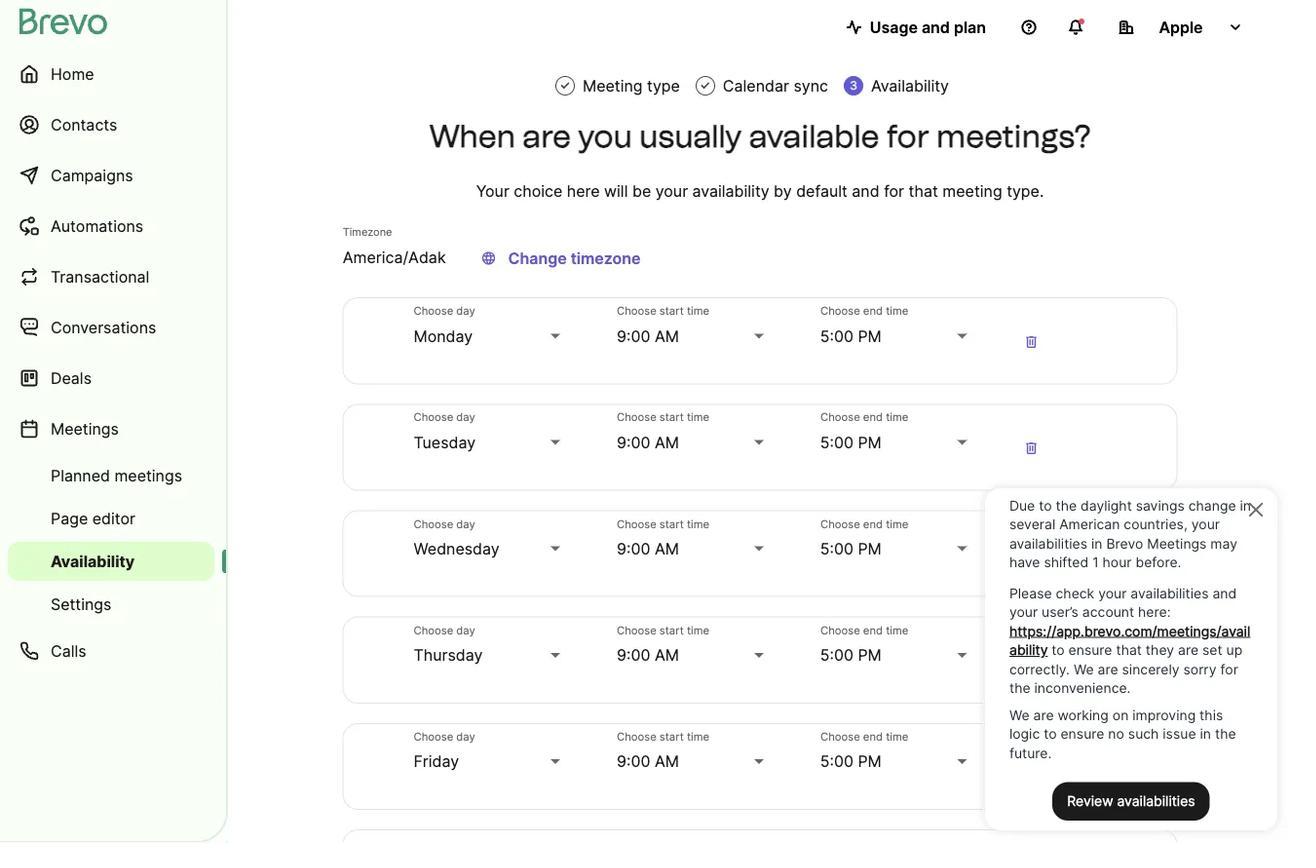 Task type: vqa. For each thing, say whether or not it's contained in the screenshot.
.csv,
no



Task type: locate. For each thing, give the bounding box(es) containing it.
9:00 for monday
[[617, 326, 651, 345]]

2 remove range image from the top
[[1020, 543, 1044, 567]]

2 5:00 pm field from the top
[[821, 431, 971, 454]]

9:00 am
[[617, 326, 680, 345], [617, 433, 680, 452], [617, 539, 680, 558], [617, 646, 680, 665], [617, 752, 680, 771]]

1 5:00 pm from the top
[[821, 326, 882, 345]]

5:00 PM field
[[821, 324, 971, 348], [821, 431, 971, 454], [821, 537, 971, 561], [821, 644, 971, 667], [821, 750, 971, 774]]

1 pm from the top
[[858, 326, 882, 345]]

remove range image for thursday
[[1020, 650, 1044, 673]]

9:00 am field for friday
[[617, 750, 768, 774]]

3 pm from the top
[[858, 539, 882, 558]]

no color image left meeting
[[560, 79, 571, 93]]

5:00 pm
[[821, 326, 882, 345], [821, 433, 882, 452], [821, 539, 882, 558], [821, 646, 882, 665], [821, 752, 882, 771]]

9:00 am field for monday
[[617, 324, 768, 348]]

5 5:00 from the top
[[821, 752, 854, 771]]

delete button for tuesday
[[1012, 428, 1051, 467]]

9:00 AM field
[[617, 324, 768, 348], [617, 431, 768, 454], [617, 537, 768, 561], [617, 644, 768, 667], [617, 750, 768, 774]]

Friday field
[[414, 750, 565, 774]]

2 delete from the top
[[1024, 439, 1040, 458]]

1 remove range image from the top
[[1020, 437, 1044, 460]]

5 5:00 pm from the top
[[821, 752, 882, 771]]

meeting
[[583, 76, 643, 95]]

9:00 for thursday
[[617, 646, 651, 665]]

1 delete button from the top
[[1012, 321, 1051, 360]]

calendar
[[723, 76, 790, 95]]

5:00 pm for thursday
[[821, 646, 882, 665]]

3 9:00 am from the top
[[617, 539, 680, 558]]

meetings
[[51, 419, 119, 438]]

4 9:00 am field from the top
[[617, 644, 768, 667]]

delete button for wednesday
[[1012, 534, 1051, 573]]

1 am from the top
[[655, 326, 680, 345]]

for up that
[[887, 117, 930, 155]]

9:00
[[617, 326, 651, 345], [617, 433, 651, 452], [617, 539, 651, 558], [617, 646, 651, 665], [617, 752, 651, 771]]

default
[[797, 181, 848, 200]]

change
[[509, 249, 567, 268]]

4 delete from the top
[[1024, 652, 1040, 671]]

availability
[[872, 76, 950, 95], [51, 552, 135, 571]]

5 pm from the top
[[858, 752, 882, 771]]

0 horizontal spatial check
[[560, 79, 571, 93]]

5:00 for monday
[[821, 326, 854, 345]]

delete button for monday
[[1012, 321, 1051, 360]]

3 9:00 am field from the top
[[617, 537, 768, 561]]

available
[[749, 117, 880, 155]]

4 remove range image from the top
[[1020, 756, 1044, 780]]

page
[[51, 509, 88, 528]]

9:00 am for thursday
[[617, 646, 680, 665]]

delete
[[1024, 333, 1040, 351], [1024, 439, 1040, 458], [1024, 546, 1040, 564], [1024, 652, 1040, 671], [1024, 759, 1040, 777]]

4 pm from the top
[[858, 646, 882, 665]]

3 5:00 pm from the top
[[821, 539, 882, 558]]

availability right 3
[[872, 76, 950, 95]]

0 vertical spatial and
[[922, 18, 950, 37]]

5 9:00 am from the top
[[617, 752, 680, 771]]

no color image
[[560, 79, 571, 93], [700, 79, 712, 93]]

4 5:00 pm field from the top
[[821, 644, 971, 667]]

delete button for friday
[[1012, 747, 1051, 786]]

5 5:00 pm field from the top
[[821, 750, 971, 774]]

Monday field
[[414, 324, 565, 348]]

transactional
[[51, 267, 150, 286]]

9:00 for friday
[[617, 752, 651, 771]]

for
[[887, 117, 930, 155], [884, 181, 905, 200]]

5:00 pm field for thursday
[[821, 644, 971, 667]]

am
[[655, 326, 680, 345], [655, 433, 680, 452], [655, 539, 680, 558], [655, 646, 680, 665], [655, 752, 680, 771]]

2 5:00 from the top
[[821, 433, 854, 452]]

check right type
[[700, 79, 712, 93]]

deals
[[51, 369, 92, 388]]

planned
[[51, 466, 110, 485]]

5:00 pm for monday
[[821, 326, 882, 345]]

meetings
[[115, 466, 182, 485]]

0 horizontal spatial no color image
[[560, 79, 571, 93]]

left image
[[477, 247, 501, 270]]

0 horizontal spatial and
[[852, 181, 880, 200]]

conversations link
[[8, 304, 214, 351]]

1 delete from the top
[[1024, 333, 1040, 351]]

no color image right type
[[700, 79, 712, 93]]

check
[[560, 79, 571, 93], [700, 79, 712, 93]]

availability
[[693, 181, 770, 200]]

5 9:00 from the top
[[617, 752, 651, 771]]

and left plan
[[922, 18, 950, 37]]

4 9:00 am from the top
[[617, 646, 680, 665]]

planned meetings
[[51, 466, 182, 485]]

pm
[[858, 326, 882, 345], [858, 433, 882, 452], [858, 539, 882, 558], [858, 646, 882, 665], [858, 752, 882, 771]]

1 no color image from the left
[[560, 79, 571, 93]]

wednesday
[[414, 539, 500, 558]]

apple button
[[1104, 8, 1260, 47]]

and
[[922, 18, 950, 37], [852, 181, 880, 200]]

2 am from the top
[[655, 433, 680, 452]]

remove range image
[[1020, 437, 1044, 460], [1020, 543, 1044, 567], [1020, 650, 1044, 673], [1020, 756, 1044, 780]]

home link
[[8, 51, 214, 97]]

9:00 am for tuesday
[[617, 433, 680, 452]]

2 check from the left
[[700, 79, 712, 93]]

when are you usually available for meetings?
[[429, 117, 1092, 155]]

5 am from the top
[[655, 752, 680, 771]]

settings link
[[8, 585, 214, 624]]

5 delete from the top
[[1024, 759, 1040, 777]]

remove range image for friday
[[1020, 756, 1044, 780]]

delete button
[[1012, 321, 1051, 360], [1012, 428, 1051, 467], [1012, 534, 1051, 573], [1012, 641, 1051, 680], [1012, 747, 1051, 786]]

9:00 am field for thursday
[[617, 644, 768, 667]]

conversations
[[51, 318, 156, 337]]

3 remove range image from the top
[[1020, 650, 1044, 673]]

3 delete from the top
[[1024, 546, 1040, 564]]

5:00 for wednesday
[[821, 539, 854, 558]]

4 5:00 from the top
[[821, 646, 854, 665]]

1 9:00 from the top
[[617, 326, 651, 345]]

3 5:00 from the top
[[821, 539, 854, 558]]

2 no color image from the left
[[700, 79, 712, 93]]

1 5:00 from the top
[[821, 326, 854, 345]]

delete for thursday
[[1024, 652, 1040, 671]]

9:00 am field for tuesday
[[617, 431, 768, 454]]

1 9:00 am from the top
[[617, 326, 680, 345]]

am for monday
[[655, 326, 680, 345]]

3 am from the top
[[655, 539, 680, 558]]

5:00
[[821, 326, 854, 345], [821, 433, 854, 452], [821, 539, 854, 558], [821, 646, 854, 665], [821, 752, 854, 771]]

5:00 pm for wednesday
[[821, 539, 882, 558]]

2 9:00 am from the top
[[617, 433, 680, 452]]

4 am from the top
[[655, 646, 680, 665]]

Tuesday field
[[414, 431, 565, 454]]

tuesday
[[414, 433, 476, 452]]

5:00 for thursday
[[821, 646, 854, 665]]

check left meeting
[[560, 79, 571, 93]]

9:00 am field for wednesday
[[617, 537, 768, 561]]

0 vertical spatial availability
[[872, 76, 950, 95]]

1 horizontal spatial check
[[700, 79, 712, 93]]

meeting type
[[583, 76, 680, 95]]

5:00 pm for friday
[[821, 752, 882, 771]]

4 9:00 from the top
[[617, 646, 651, 665]]

delete inside remove range image
[[1024, 333, 1040, 351]]

timezone
[[343, 226, 392, 238]]

by
[[774, 181, 792, 200]]

0 horizontal spatial availability
[[51, 552, 135, 571]]

1 vertical spatial availability
[[51, 552, 135, 571]]

1 9:00 am field from the top
[[617, 324, 768, 348]]

4 delete button from the top
[[1012, 641, 1051, 680]]

1 horizontal spatial availability
[[872, 76, 950, 95]]

and right default
[[852, 181, 880, 200]]

3 delete button from the top
[[1012, 534, 1051, 573]]

4 5:00 pm from the top
[[821, 646, 882, 665]]

automations
[[51, 216, 144, 235]]

2 delete button from the top
[[1012, 428, 1051, 467]]

9:00 am for monday
[[617, 326, 680, 345]]

5 9:00 am field from the top
[[617, 750, 768, 774]]

and inside button
[[922, 18, 950, 37]]

availability inside "link"
[[51, 552, 135, 571]]

your choice here will be your availability by default and for that meeting type.
[[476, 181, 1044, 200]]

1 vertical spatial for
[[884, 181, 905, 200]]

9:00 for wednesday
[[617, 539, 651, 558]]

2 pm from the top
[[858, 433, 882, 452]]

9:00 for tuesday
[[617, 433, 651, 452]]

1 5:00 pm field from the top
[[821, 324, 971, 348]]

for left that
[[884, 181, 905, 200]]

calls
[[51, 641, 86, 661]]

plan
[[954, 18, 987, 37]]

delete for tuesday
[[1024, 439, 1040, 458]]

contacts
[[51, 115, 117, 134]]

usage and plan
[[870, 18, 987, 37]]

availability down page editor
[[51, 552, 135, 571]]

2 9:00 from the top
[[617, 433, 651, 452]]

3 5:00 pm field from the top
[[821, 537, 971, 561]]

5:00 pm field for friday
[[821, 750, 971, 774]]

type.
[[1007, 181, 1044, 200]]

1 horizontal spatial and
[[922, 18, 950, 37]]

1 check from the left
[[560, 79, 571, 93]]

3 9:00 from the top
[[617, 539, 651, 558]]

5 delete button from the top
[[1012, 747, 1051, 786]]

campaigns link
[[8, 152, 214, 199]]

2 9:00 am field from the top
[[617, 431, 768, 454]]

2 5:00 pm from the top
[[821, 433, 882, 452]]

1 horizontal spatial no color image
[[700, 79, 712, 93]]

thursday
[[414, 646, 483, 665]]

editor
[[92, 509, 136, 528]]



Task type: describe. For each thing, give the bounding box(es) containing it.
delete for wednesday
[[1024, 546, 1040, 564]]

5:00 pm field for wednesday
[[821, 537, 971, 561]]

remove range image
[[1020, 330, 1044, 354]]

apple
[[1160, 18, 1204, 37]]

delete for friday
[[1024, 759, 1040, 777]]

delete for monday
[[1024, 333, 1040, 351]]

when
[[429, 117, 516, 155]]

am for friday
[[655, 752, 680, 771]]

Wednesday field
[[414, 537, 565, 561]]

availability link
[[8, 542, 214, 581]]

pm for monday
[[858, 326, 882, 345]]

no color image for meeting type
[[560, 79, 571, 93]]

home
[[51, 64, 94, 83]]

check for calendar sync
[[700, 79, 712, 93]]

am for thursday
[[655, 646, 680, 665]]

be
[[633, 181, 651, 200]]

automations link
[[8, 203, 214, 250]]

timezone
[[571, 249, 641, 268]]

meetings link
[[8, 406, 214, 452]]

page editor
[[51, 509, 136, 528]]

type
[[647, 76, 680, 95]]

meeting
[[943, 181, 1003, 200]]

Thursday field
[[414, 644, 565, 667]]

1 vertical spatial and
[[852, 181, 880, 200]]

pm for friday
[[858, 752, 882, 771]]

sync
[[794, 76, 829, 95]]

0 vertical spatial for
[[887, 117, 930, 155]]

calls link
[[8, 628, 214, 675]]

no color image for calendar sync
[[700, 79, 712, 93]]

monday
[[414, 326, 473, 345]]

meetings?
[[937, 117, 1092, 155]]

contacts link
[[8, 101, 214, 148]]

remove range image for wednesday
[[1020, 543, 1044, 567]]

check for meeting type
[[560, 79, 571, 93]]

page editor link
[[8, 499, 214, 538]]

america/adak
[[343, 248, 446, 267]]

5:00 pm field for tuesday
[[821, 431, 971, 454]]

here
[[567, 181, 600, 200]]

will
[[605, 181, 628, 200]]

choice
[[514, 181, 563, 200]]

3
[[850, 78, 858, 93]]

your
[[476, 181, 510, 200]]

5:00 pm for tuesday
[[821, 433, 882, 452]]

deals link
[[8, 355, 214, 402]]

usually
[[640, 117, 742, 155]]

remove range image for tuesday
[[1020, 437, 1044, 460]]

am for wednesday
[[655, 539, 680, 558]]

language
[[481, 249, 497, 268]]

5:00 for tuesday
[[821, 433, 854, 452]]

calendar sync
[[723, 76, 829, 95]]

pm for wednesday
[[858, 539, 882, 558]]

settings
[[51, 595, 112, 614]]

your
[[656, 181, 688, 200]]

9:00 am for friday
[[617, 752, 680, 771]]

pm for tuesday
[[858, 433, 882, 452]]

change timezone
[[509, 249, 641, 268]]

are
[[523, 117, 571, 155]]

pm for thursday
[[858, 646, 882, 665]]

friday
[[414, 752, 459, 771]]

campaigns
[[51, 166, 133, 185]]

planned meetings link
[[8, 456, 214, 495]]

delete button for thursday
[[1012, 641, 1051, 680]]

you
[[578, 117, 632, 155]]

that
[[909, 181, 939, 200]]

usage
[[870, 18, 918, 37]]

5:00 for friday
[[821, 752, 854, 771]]

9:00 am for wednesday
[[617, 539, 680, 558]]

usage and plan button
[[831, 8, 1002, 47]]

5:00 pm field for monday
[[821, 324, 971, 348]]

transactional link
[[8, 253, 214, 300]]

am for tuesday
[[655, 433, 680, 452]]



